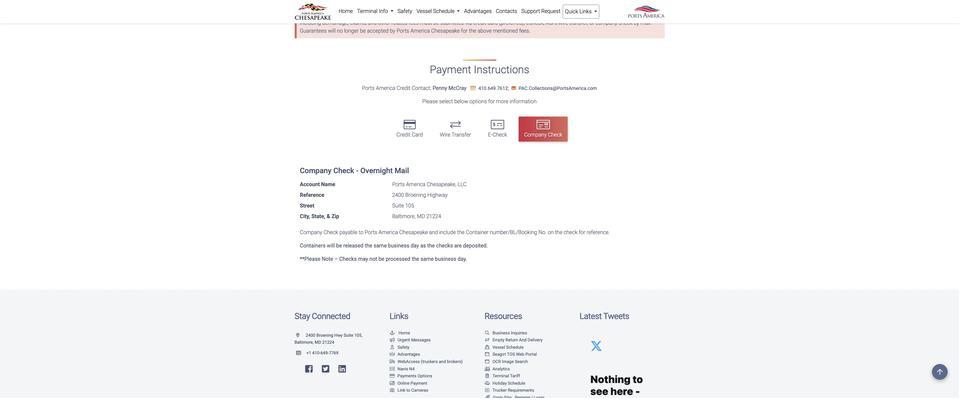 Task type: locate. For each thing, give the bounding box(es) containing it.
0 horizontal spatial vessel schedule
[[417, 8, 456, 14]]

links
[[580, 8, 592, 15], [390, 311, 408, 321]]

name
[[321, 181, 335, 188]]

be down exams,
[[360, 28, 366, 34]]

+1 410-649-7769
[[306, 351, 339, 356]]

baltimore, down "map marker alt" image
[[295, 340, 314, 345]]

may
[[358, 256, 368, 262]]

urgent
[[398, 338, 410, 343]]

0 horizontal spatial by
[[390, 28, 395, 34]]

processed up transfer, at the right of page
[[557, 12, 582, 18]]

0 vertical spatial business
[[388, 243, 409, 249]]

16th
[[467, 12, 477, 18]]

fees.
[[519, 28, 531, 34]]

1 vertical spatial will
[[327, 243, 335, 249]]

schedule down tariff
[[508, 381, 526, 386]]

suite left 105
[[392, 203, 404, 209]]

1 horizontal spatial same
[[421, 256, 434, 262]]

vessel schedule link
[[415, 5, 462, 18], [485, 345, 524, 350]]

and left include at the left bottom
[[429, 229, 438, 236]]

chesapeake up the day
[[399, 229, 428, 236]]

0 vertical spatial vessel schedule
[[417, 8, 456, 14]]

the right include at the left bottom
[[457, 229, 465, 236]]

vessel schedule up must
[[417, 8, 456, 14]]

pac.collections@portsamerica.com
[[519, 86, 597, 91]]

company
[[524, 132, 547, 138], [300, 166, 332, 175], [300, 229, 322, 236]]

include
[[439, 229, 456, 236]]

schedule for holiday schedule link
[[508, 381, 526, 386]]

1 horizontal spatial broening
[[406, 192, 426, 198]]

advantages up webaccess
[[398, 352, 420, 357]]

1 horizontal spatial processed
[[557, 12, 582, 18]]

21224
[[427, 213, 441, 220], [322, 340, 334, 345]]

21224 up 649-
[[322, 340, 334, 345]]

ports america chesapeake, llc
[[392, 181, 467, 188]]

1 horizontal spatial baltimore,
[[392, 213, 416, 220]]

vessel up must
[[417, 8, 432, 14]]

same up **please note – checks may not be processed the same business day.
[[374, 243, 387, 249]]

0 vertical spatial to
[[359, 229, 364, 236]]

vessel schedule link down empty
[[485, 345, 524, 350]]

resources
[[485, 311, 522, 321]]

0 horizontal spatial broening
[[317, 333, 333, 338]]

seagirt up ocr
[[493, 352, 506, 357]]

online payment
[[398, 381, 427, 386]]

1 vertical spatial business
[[435, 256, 456, 262]]

payable
[[340, 229, 358, 236]]

fees
[[409, 20, 419, 26]]

2400 right "map marker alt" image
[[306, 333, 316, 338]]

same down as
[[421, 256, 434, 262]]

check for company check - overnight mail
[[334, 166, 354, 175]]

holiday schedule
[[493, 381, 526, 386]]

stay
[[295, 311, 310, 321]]

schedule
[[433, 8, 455, 14], [506, 345, 524, 350], [508, 381, 526, 386]]

connected
[[312, 311, 350, 321]]

link to cameras link
[[390, 388, 428, 393]]

browser image inside seagirt tos web portal link
[[485, 353, 490, 357]]

links up the or at right top
[[580, 8, 592, 15]]

marine up 'demurrage,'
[[319, 12, 335, 18]]

0 vertical spatial 21224
[[427, 213, 441, 220]]

1 vertical spatial broening
[[317, 333, 333, 338]]

contacts
[[496, 8, 517, 14]]

home link for "urgent messages" link
[[390, 331, 410, 336]]

0 vertical spatial schedule
[[433, 8, 455, 14]]

facebook square image
[[305, 365, 313, 374]]

safety up related
[[398, 8, 412, 14]]

safety link down urgent
[[390, 345, 410, 350]]

1 vertical spatial baltimore,
[[295, 340, 314, 345]]

1 vertical spatial and
[[429, 229, 438, 236]]

1 horizontal spatial vessel schedule link
[[485, 345, 524, 350]]

the right on on the right bottom
[[555, 229, 563, 236]]

ocr
[[493, 360, 501, 365]]

and
[[519, 338, 527, 343]]

1 vertical spatial 2400
[[306, 333, 316, 338]]

0 vertical spatial advantages link
[[462, 5, 494, 18]]

analytics
[[493, 367, 510, 372]]

0 vertical spatial vessel
[[417, 8, 432, 14]]

0 horizontal spatial seagirt
[[300, 12, 317, 18]]

via
[[465, 20, 472, 26]]

payment
[[430, 63, 471, 76], [411, 381, 427, 386]]

account name
[[300, 181, 335, 188]]

and inside effective september 16th 2019, all payments for containers processed through seagirt marine terminal, including demurrage, exams, and other related fees must be submitted via credit card (preferred), echeck, ach/wire transfer, or company check by mail. guarantees will no longer be accepted by ports america chesapeake for the above mentioned fees.
[[368, 20, 377, 26]]

0 vertical spatial company
[[524, 132, 547, 138]]

advantages
[[464, 8, 492, 14], [398, 352, 420, 357]]

containers
[[532, 12, 556, 18]]

0 vertical spatial home link
[[337, 5, 355, 18]]

0 horizontal spatial 2400
[[306, 333, 316, 338]]

advantages up credit
[[464, 8, 492, 14]]

home up 'demurrage,'
[[339, 8, 353, 14]]

1 horizontal spatial seagirt
[[493, 352, 506, 357]]

through
[[583, 12, 601, 18]]

0 horizontal spatial to
[[359, 229, 364, 236]]

1 horizontal spatial advantages
[[464, 8, 492, 14]]

2 vertical spatial company
[[300, 229, 322, 236]]

to right payable
[[359, 229, 364, 236]]

2 vertical spatial schedule
[[508, 381, 526, 386]]

request
[[542, 8, 561, 14]]

advantages link up webaccess
[[390, 352, 420, 357]]

+1
[[306, 351, 311, 356]]

0 horizontal spatial baltimore,
[[295, 340, 314, 345]]

advantages link up credit
[[462, 5, 494, 18]]

seagirt up "company"
[[603, 12, 619, 18]]

1 vertical spatial check
[[564, 229, 578, 236]]

21224 up include at the left bottom
[[427, 213, 441, 220]]

broening left hwy
[[317, 333, 333, 338]]

for
[[524, 12, 530, 18], [461, 28, 468, 34], [489, 98, 495, 105], [579, 229, 586, 236]]

1 vertical spatial browser image
[[485, 360, 490, 364]]

or
[[590, 20, 595, 26]]

0 horizontal spatial processed
[[386, 256, 411, 262]]

chesapeake down submitted
[[431, 28, 460, 34]]

browser image for ocr
[[485, 360, 490, 364]]

0 vertical spatial home
[[339, 8, 353, 14]]

0 horizontal spatial md
[[315, 340, 321, 345]]

processed down containers will be released the same business day as the checks are deposited.
[[386, 256, 411, 262]]

safety link for "urgent messages" link
[[390, 345, 410, 350]]

checks
[[339, 256, 357, 262]]

1 horizontal spatial by
[[634, 20, 639, 26]]

advantages link
[[462, 5, 494, 18], [390, 352, 420, 357]]

1 horizontal spatial business
[[435, 256, 456, 262]]

1 vertical spatial home link
[[390, 331, 410, 336]]

1 credit from the top
[[397, 85, 411, 91]]

md down 2400 broening highway
[[417, 213, 425, 220]]

browser image inside the ocr image search link
[[485, 360, 490, 364]]

by down related
[[390, 28, 395, 34]]

2019
[[405, 12, 417, 18]]

1 vertical spatial to
[[407, 388, 410, 393]]

business inquiries
[[493, 331, 527, 336]]

vessel
[[417, 8, 432, 14], [493, 345, 505, 350]]

will up note
[[327, 243, 335, 249]]

1 horizontal spatial payment
[[430, 63, 471, 76]]

safety down urgent
[[398, 345, 410, 350]]

1 vertical spatial credit
[[397, 132, 411, 138]]

chesapeake
[[431, 28, 460, 34], [399, 229, 428, 236]]

baltimore, down suite 105
[[392, 213, 416, 220]]

day.
[[458, 256, 467, 262]]

home link up urgent
[[390, 331, 410, 336]]

broening
[[406, 192, 426, 198], [317, 333, 333, 338]]

bells image
[[485, 382, 490, 386]]

browser image down ship image
[[485, 353, 490, 357]]

1 vertical spatial same
[[421, 256, 434, 262]]

1 vertical spatial 21224
[[322, 340, 334, 345]]

105
[[405, 203, 414, 209]]

0 horizontal spatial chesapeake
[[399, 229, 428, 236]]

by left mail. in the right of the page
[[634, 20, 639, 26]]

home up urgent
[[399, 331, 410, 336]]

seagirt up including
[[300, 12, 317, 18]]

above
[[478, 28, 492, 34]]

1 vertical spatial chesapeake
[[399, 229, 428, 236]]

vessel down empty
[[493, 345, 505, 350]]

2400 up suite 105
[[392, 192, 404, 198]]

0 vertical spatial broening
[[406, 192, 426, 198]]

browser image
[[485, 353, 490, 357], [485, 360, 490, 364]]

safety link up related
[[396, 5, 415, 18]]

1 horizontal spatial links
[[580, 8, 592, 15]]

check
[[493, 132, 507, 138], [548, 132, 563, 138], [334, 166, 354, 175], [324, 229, 338, 236]]

0 horizontal spatial check
[[564, 229, 578, 236]]

broening up 105
[[406, 192, 426, 198]]

1 vertical spatial suite
[[344, 333, 353, 338]]

support request
[[522, 8, 561, 14]]

home inside home link
[[339, 8, 353, 14]]

0 horizontal spatial links
[[390, 311, 408, 321]]

company for company check
[[524, 132, 547, 138]]

2 horizontal spatial seagirt
[[603, 12, 619, 18]]

vessel schedule up seagirt tos web portal link
[[493, 345, 524, 350]]

business down checks
[[435, 256, 456, 262]]

1 horizontal spatial and
[[429, 229, 438, 236]]

search
[[515, 360, 528, 365]]

tariff
[[510, 374, 520, 379]]

1 browser image from the top
[[485, 353, 490, 357]]

home link up 'demurrage,'
[[337, 5, 355, 18]]

21224 inside 2400 broening hwy suite 105, baltimore, md 21224
[[322, 340, 334, 345]]

below
[[455, 98, 468, 105]]

online
[[398, 381, 410, 386]]

suite
[[392, 203, 404, 209], [344, 333, 353, 338]]

1 vertical spatial safety
[[398, 345, 410, 350]]

be up – at the bottom
[[336, 243, 342, 249]]

the right as
[[428, 243, 435, 249]]

1 vertical spatial company
[[300, 166, 332, 175]]

1 vertical spatial vessel schedule link
[[485, 345, 524, 350]]

0 horizontal spatial and
[[368, 20, 377, 26]]

1 horizontal spatial chesapeake
[[431, 28, 460, 34]]

credit
[[397, 85, 411, 91], [397, 132, 411, 138]]

same
[[374, 243, 387, 249], [421, 256, 434, 262]]

will left no
[[328, 28, 336, 34]]

0 horizontal spatial suite
[[344, 333, 353, 338]]

the up "not"
[[365, 243, 372, 249]]

1 horizontal spatial suite
[[392, 203, 404, 209]]

america inside effective september 16th 2019, all payments for containers processed through seagirt marine terminal, including demurrage, exams, and other related fees must be submitted via credit card (preferred), echeck, ach/wire transfer, or company check by mail. guarantees will no longer be accepted by ports america chesapeake for the above mentioned fees.
[[411, 28, 430, 34]]

0 vertical spatial advantages
[[464, 8, 492, 14]]

list alt image
[[485, 389, 490, 393]]

longer
[[344, 28, 359, 34]]

envelope image
[[512, 86, 516, 91]]

0 horizontal spatial home link
[[337, 5, 355, 18]]

please select below options for more information
[[423, 98, 537, 105]]

check right "company"
[[619, 20, 633, 26]]

2400 broening hwy suite 105, baltimore, md 21224 link
[[295, 333, 363, 345]]

0 vertical spatial credit
[[397, 85, 411, 91]]

1 vertical spatial by
[[390, 28, 395, 34]]

0 vertical spatial payment
[[430, 63, 471, 76]]

empty
[[493, 338, 505, 343]]

0 vertical spatial browser image
[[485, 353, 490, 357]]

map marker alt image
[[296, 334, 305, 338]]

bullhorn image
[[390, 339, 395, 343]]

1 vertical spatial processed
[[386, 256, 411, 262]]

related
[[392, 20, 408, 26]]

check for e-check
[[493, 132, 507, 138]]

seagirt for seagirt tos web portal
[[493, 352, 506, 357]]

tab list
[[295, 114, 665, 145]]

suite left 105,
[[344, 333, 353, 338]]

marine left terminal,
[[620, 12, 637, 18]]

broening for highway
[[406, 192, 426, 198]]

payment up cameras
[[411, 381, 427, 386]]

schedule for the bottom the vessel schedule link
[[506, 345, 524, 350]]

schedule up submitted
[[433, 8, 455, 14]]

credit left 'card'
[[397, 132, 411, 138]]

0 horizontal spatial payment
[[411, 381, 427, 386]]

phone office image
[[471, 86, 476, 91]]

container storage image
[[390, 367, 395, 372]]

1 safety from the top
[[398, 8, 412, 14]]

container
[[466, 229, 489, 236]]

broening inside 2400 broening hwy suite 105, baltimore, md 21224
[[317, 333, 333, 338]]

md up +1 410-649-7769 link
[[315, 340, 321, 345]]

0 horizontal spatial vessel
[[417, 8, 432, 14]]

safety
[[398, 8, 412, 14], [398, 345, 410, 350]]

contact:
[[412, 85, 431, 91]]

twitter square image
[[322, 365, 329, 374]]

0 horizontal spatial advantages
[[398, 352, 420, 357]]

terminal
[[357, 8, 378, 14], [337, 12, 358, 18], [493, 374, 509, 379]]

0 vertical spatial and
[[368, 20, 377, 26]]

1 horizontal spatial marine
[[620, 12, 637, 18]]

0 horizontal spatial vessel schedule link
[[415, 5, 462, 18]]

2400 broening highway
[[392, 192, 448, 198]]

business left the day
[[388, 243, 409, 249]]

be right must
[[433, 20, 439, 26]]

analytics image
[[485, 367, 490, 372]]

for up echeck,
[[524, 12, 530, 18]]

1 horizontal spatial check
[[619, 20, 633, 26]]

1 horizontal spatial md
[[417, 213, 425, 220]]

the down via on the top left
[[469, 28, 477, 34]]

0 vertical spatial check
[[619, 20, 633, 26]]

and down update
[[368, 20, 377, 26]]

number/bl/booking
[[490, 229, 537, 236]]

check for company check
[[548, 132, 563, 138]]

to right link
[[407, 388, 410, 393]]

credit left contact:
[[397, 85, 411, 91]]

marine
[[319, 12, 335, 18], [620, 12, 637, 18]]

checks
[[436, 243, 453, 249]]

1 vertical spatial vessel schedule
[[493, 345, 524, 350]]

2 vertical spatial and
[[439, 360, 446, 365]]

links up anchor image
[[390, 311, 408, 321]]

messages
[[411, 338, 431, 343]]

2 marine from the left
[[620, 12, 637, 18]]

must
[[420, 20, 432, 26]]

terminal tariff link
[[485, 374, 520, 379]]

contacts link
[[494, 5, 519, 18]]

0 horizontal spatial marine
[[319, 12, 335, 18]]

no.
[[539, 229, 547, 236]]

be
[[433, 20, 439, 26], [360, 28, 366, 34], [336, 243, 342, 249], [379, 256, 385, 262]]

the down the day
[[412, 256, 419, 262]]

2 browser image from the top
[[485, 360, 490, 364]]

inquiries
[[511, 331, 527, 336]]

0 vertical spatial baltimore,
[[392, 213, 416, 220]]

baltimore,
[[392, 213, 416, 220], [295, 340, 314, 345]]

credit card link
[[392, 117, 428, 142]]

brokers)
[[447, 360, 463, 365]]

and left brokers)
[[439, 360, 446, 365]]

1 horizontal spatial vessel schedule
[[493, 345, 524, 350]]

schedule up 'seagirt tos web portal' on the right of the page
[[506, 345, 524, 350]]

0 vertical spatial suite
[[392, 203, 404, 209]]

0 horizontal spatial 21224
[[322, 340, 334, 345]]

0 vertical spatial will
[[328, 28, 336, 34]]

md inside 2400 broening hwy suite 105, baltimore, md 21224
[[315, 340, 321, 345]]

go to top image
[[933, 365, 948, 380]]

demurrage,
[[322, 20, 349, 26]]

vessel schedule link up must
[[415, 5, 462, 18]]

check right on on the right bottom
[[564, 229, 578, 236]]

quick links
[[565, 8, 593, 15]]

0 vertical spatial safety link
[[396, 5, 415, 18]]

1 vertical spatial schedule
[[506, 345, 524, 350]]

2400 inside 2400 broening hwy suite 105, baltimore, md 21224
[[306, 333, 316, 338]]

wheat image
[[485, 396, 491, 399]]

browser image up analytics image
[[485, 360, 490, 364]]

payment up mccray
[[430, 63, 471, 76]]

0 vertical spatial chesapeake
[[431, 28, 460, 34]]

ocr image search link
[[485, 360, 528, 365]]



Task type: vqa. For each thing, say whether or not it's contained in the screenshot.
seagirt inside the Effective September 16th 2019, all payments for containers processed through Seagirt Marine Terminal, including demurrage, exams, and other related fees must be submitted via credit card (preferred), eCheck, ACH/wire transfer, or company check by mail. Guarantees will no longer be accepted by Ports America Chesapeake for the above mentioned fees.
yes



Task type: describe. For each thing, give the bounding box(es) containing it.
stay connected
[[295, 311, 350, 321]]

2400 for 2400 broening highway
[[392, 192, 404, 198]]

be right "not"
[[379, 256, 385, 262]]

accepted
[[367, 28, 389, 34]]

seagirt inside effective september 16th 2019, all payments for containers processed through seagirt marine terminal, including demurrage, exams, and other related fees must be submitted via credit card (preferred), echeck, ach/wire transfer, or company check by mail. guarantees will no longer be accepted by ports america chesapeake for the above mentioned fees.
[[603, 12, 619, 18]]

chesapeake inside effective september 16th 2019, all payments for containers processed through seagirt marine terminal, including demurrage, exams, and other related fees must be submitted via credit card (preferred), echeck, ach/wire transfer, or company check by mail. guarantees will no longer be accepted by ports america chesapeake for the above mentioned fees.
[[431, 28, 460, 34]]

410-
[[312, 351, 321, 356]]

ports america credit contact: penny mccray
[[362, 85, 467, 91]]

pac.collections@portsamerica.com link
[[510, 86, 597, 91]]

account
[[300, 181, 320, 188]]

instructions
[[474, 63, 530, 76]]

search image
[[485, 331, 490, 336]]

seagirt marine terminal update august 15, 2019
[[300, 12, 417, 18]]

mail.
[[641, 20, 652, 26]]

safety link for terminal info link
[[396, 5, 415, 18]]

overnight
[[361, 166, 393, 175]]

1 vertical spatial advantages link
[[390, 352, 420, 357]]

0 vertical spatial md
[[417, 213, 425, 220]]

0 vertical spatial by
[[634, 20, 639, 26]]

seagirt for seagirt marine terminal update august 15, 2019
[[300, 12, 317, 18]]

company for company check payable to ports america chesapeake and include the container number/bl/booking no. on the check for reference.
[[300, 229, 322, 236]]

city,
[[300, 213, 310, 220]]

latest tweets
[[580, 311, 630, 321]]

reference
[[300, 192, 324, 198]]

terminal for terminal tariff
[[493, 374, 509, 379]]

containers will be released the same business day as the checks are deposited.
[[300, 243, 488, 249]]

echeck,
[[526, 20, 545, 26]]

processed inside effective september 16th 2019, all payments for containers processed through seagirt marine terminal, including demurrage, exams, and other related fees must be submitted via credit card (preferred), echeck, ach/wire transfer, or company check by mail. guarantees will no longer be accepted by ports america chesapeake for the above mentioned fees.
[[557, 12, 582, 18]]

business inquiries link
[[485, 331, 527, 336]]

credit card
[[397, 132, 423, 138]]

exchange image
[[485, 339, 490, 343]]

note
[[322, 256, 333, 262]]

city, state, & zip
[[300, 213, 339, 220]]

1 vertical spatial links
[[390, 311, 408, 321]]

2400 broening hwy suite 105, baltimore, md 21224
[[295, 333, 363, 345]]

1 horizontal spatial advantages link
[[462, 5, 494, 18]]

webaccess
[[398, 360, 420, 365]]

trucker
[[493, 388, 507, 393]]

1 vertical spatial advantages
[[398, 352, 420, 357]]

update
[[359, 12, 376, 18]]

will inside effective september 16th 2019, all payments for containers processed through seagirt marine terminal, including demurrage, exams, and other related fees must be submitted via credit card (preferred), echeck, ach/wire transfer, or company check by mail. guarantees will no longer be accepted by ports america chesapeake for the above mentioned fees.
[[328, 28, 336, 34]]

baltimore, inside 2400 broening hwy suite 105, baltimore, md 21224
[[295, 340, 314, 345]]

truck container image
[[390, 360, 395, 364]]

hand receiving image
[[390, 353, 395, 357]]

payments options link
[[390, 374, 432, 379]]

payments
[[398, 374, 417, 379]]

seagirt tos web portal
[[493, 352, 537, 357]]

1 vertical spatial home
[[399, 331, 410, 336]]

phone office image
[[296, 351, 306, 356]]

credit card image
[[390, 375, 395, 379]]

payments
[[499, 12, 522, 18]]

check inside effective september 16th 2019, all payments for containers processed through seagirt marine terminal, including demurrage, exams, and other related fees must be submitted via credit card (preferred), echeck, ach/wire transfer, or company check by mail. guarantees will no longer be accepted by ports america chesapeake for the above mentioned fees.
[[619, 20, 633, 26]]

+1 410-649-7769 link
[[295, 351, 339, 356]]

1 horizontal spatial 21224
[[427, 213, 441, 220]]

tweets
[[604, 311, 630, 321]]

home link for terminal info link
[[337, 5, 355, 18]]

company check link
[[519, 117, 568, 142]]

for down via on the top left
[[461, 28, 468, 34]]

card
[[488, 20, 498, 26]]

guarantees
[[300, 28, 327, 34]]

urgent messages link
[[390, 338, 431, 343]]

company
[[596, 20, 618, 26]]

navis n4 link
[[390, 367, 415, 372]]

please
[[423, 98, 438, 105]]

baltimore, md 21224
[[392, 213, 441, 220]]

terminal info link
[[355, 5, 396, 18]]

wire transfer link
[[435, 117, 477, 142]]

company for company check - overnight mail
[[300, 166, 332, 175]]

released
[[343, 243, 364, 249]]

broening for hwy
[[317, 333, 333, 338]]

transfer,
[[570, 20, 589, 26]]

anchor image
[[390, 331, 395, 336]]

exams,
[[350, 20, 367, 26]]

wire transfer
[[440, 132, 471, 138]]

browser image for seagirt
[[485, 353, 490, 357]]

trucker requirements
[[493, 388, 534, 393]]

reference.
[[587, 229, 610, 236]]

september
[[440, 12, 465, 18]]

quick
[[565, 8, 578, 15]]

analytics link
[[485, 367, 510, 372]]

company check
[[524, 132, 563, 138]]

image
[[502, 360, 514, 365]]

street
[[300, 203, 315, 209]]

company check - overnight mail
[[300, 166, 409, 175]]

camera image
[[390, 389, 395, 393]]

suite inside 2400 broening hwy suite 105, baltimore, md 21224
[[344, 333, 353, 338]]

terminal for terminal info
[[357, 8, 378, 14]]

payment instructions
[[430, 63, 530, 76]]

portal
[[526, 352, 537, 357]]

terminal,
[[638, 12, 659, 18]]

effective
[[418, 12, 438, 18]]

containers
[[300, 243, 326, 249]]

ports inside effective september 16th 2019, all payments for containers processed through seagirt marine terminal, including demurrage, exams, and other related fees must be submitted via credit card (preferred), echeck, ach/wire transfer, or company check by mail. guarantees will no longer be accepted by ports america chesapeake for the above mentioned fees.
[[397, 28, 409, 34]]

0 horizontal spatial business
[[388, 243, 409, 249]]

e-
[[488, 132, 493, 138]]

e-check link
[[483, 117, 513, 142]]

info
[[379, 8, 388, 14]]

on
[[548, 229, 554, 236]]

1 vertical spatial payment
[[411, 381, 427, 386]]

file invoice image
[[485, 375, 490, 379]]

linkedin image
[[339, 365, 346, 374]]

2 safety from the top
[[398, 345, 410, 350]]

information
[[510, 98, 537, 105]]

tab list containing credit card
[[295, 114, 665, 145]]

for left more at the right top of page
[[489, 98, 495, 105]]

delivery
[[528, 338, 543, 343]]

1 horizontal spatial to
[[407, 388, 410, 393]]

empty return and delivery
[[493, 338, 543, 343]]

all
[[493, 12, 498, 18]]

the inside effective september 16th 2019, all payments for containers processed through seagirt marine terminal, including demurrage, exams, and other related fees must be submitted via credit card (preferred), echeck, ach/wire transfer, or company check by mail. guarantees will no longer be accepted by ports america chesapeake for the above mentioned fees.
[[469, 28, 477, 34]]

2 credit from the top
[[397, 132, 411, 138]]

check for company check payable to ports america chesapeake and include the container number/bl/booking no. on the check for reference.
[[324, 229, 338, 236]]

for left reference.
[[579, 229, 586, 236]]

0 vertical spatial links
[[580, 8, 592, 15]]

0 vertical spatial vessel schedule link
[[415, 5, 462, 18]]

august
[[378, 12, 395, 18]]

holiday schedule link
[[485, 381, 526, 386]]

wire
[[440, 132, 451, 138]]

1 marine from the left
[[319, 12, 335, 18]]

user hard hat image
[[390, 346, 395, 350]]

support request link
[[519, 5, 563, 18]]

ship image
[[485, 346, 490, 350]]

2 horizontal spatial and
[[439, 360, 446, 365]]

business
[[493, 331, 510, 336]]

1 horizontal spatial vessel
[[493, 345, 505, 350]]

&
[[327, 213, 330, 220]]

quick links link
[[563, 5, 600, 19]]

649-
[[321, 351, 329, 356]]

(preferred),
[[499, 20, 525, 26]]

2400 for 2400 broening hwy suite 105, baltimore, md 21224
[[306, 333, 316, 338]]

support
[[522, 8, 540, 14]]

mentioned
[[493, 28, 518, 34]]

penny
[[433, 85, 447, 91]]

credit card front image
[[390, 382, 395, 386]]

marine inside effective september 16th 2019, all payments for containers processed through seagirt marine terminal, including demurrage, exams, and other related fees must be submitted via credit card (preferred), echeck, ach/wire transfer, or company check by mail. guarantees will no longer be accepted by ports america chesapeake for the above mentioned fees.
[[620, 12, 637, 18]]

0 horizontal spatial same
[[374, 243, 387, 249]]



